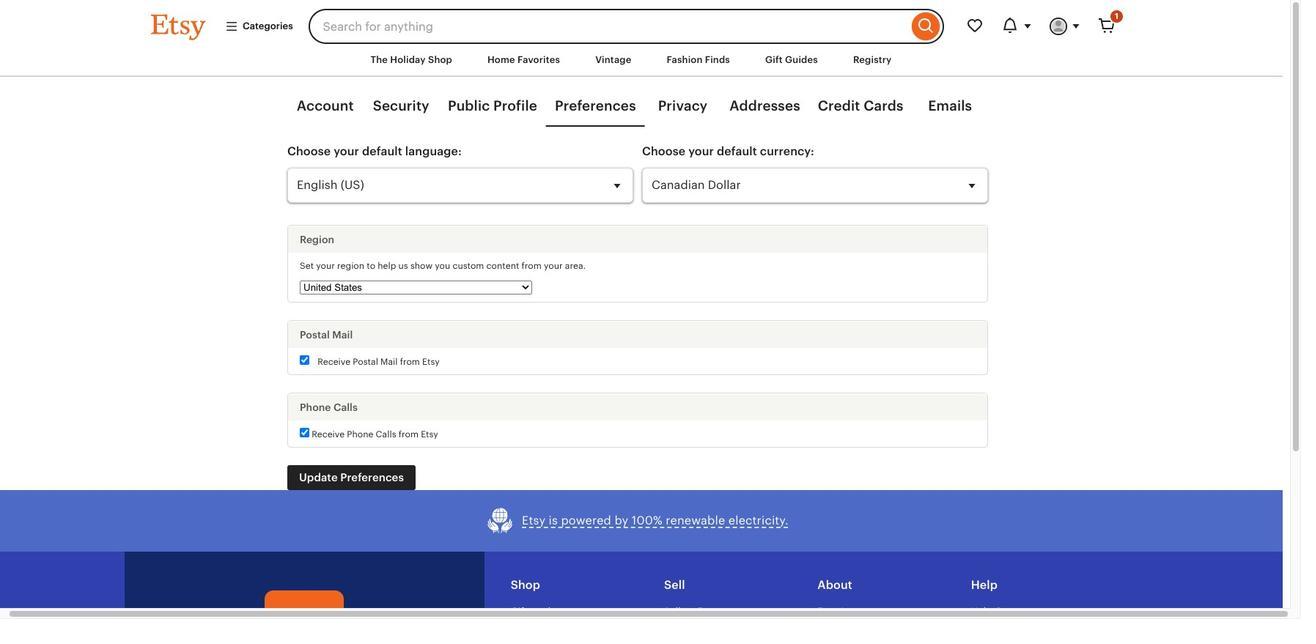 Task type: locate. For each thing, give the bounding box(es) containing it.
default down security button
[[362, 144, 402, 158]]

2 choose from the left
[[642, 144, 685, 158]]

area.
[[565, 261, 586, 271]]

1 vertical spatial help
[[971, 606, 992, 617]]

on
[[683, 606, 695, 617]]

1 horizontal spatial gift
[[765, 54, 783, 65]]

the holiday shop
[[371, 54, 452, 65]]

receive for postal
[[318, 357, 350, 367]]

0 vertical spatial shop
[[428, 54, 452, 65]]

1 horizontal spatial calls
[[376, 429, 396, 440]]

phone calls
[[300, 402, 358, 413]]

1 horizontal spatial postal
[[353, 357, 378, 367]]

calls
[[333, 402, 358, 413], [376, 429, 396, 440]]

etsy inside button
[[522, 514, 545, 528]]

you
[[435, 261, 450, 271]]

your left area.
[[544, 261, 563, 271]]

1 help from the top
[[971, 578, 998, 592]]

1 sell from the top
[[664, 578, 685, 592]]

1 vertical spatial mail
[[380, 357, 398, 367]]

0 vertical spatial from
[[522, 261, 542, 271]]

1 vertical spatial sell
[[664, 606, 681, 617]]

0 vertical spatial receive
[[318, 357, 350, 367]]

finds
[[705, 54, 730, 65]]

choose your default language:
[[287, 144, 462, 158]]

sell on etsy
[[664, 606, 716, 617]]

0 vertical spatial mail
[[332, 329, 353, 341]]

choose your default currency:
[[642, 144, 814, 158]]

postal down postal mail
[[353, 357, 378, 367]]

none search field inside categories banner
[[308, 9, 944, 44]]

0 vertical spatial phone
[[300, 402, 331, 413]]

None submit
[[287, 465, 416, 490]]

phone down phone calls
[[347, 429, 373, 440]]

shop
[[428, 54, 452, 65], [511, 578, 540, 592]]

default for currency:
[[717, 144, 757, 158]]

public profile link
[[448, 97, 537, 116]]

to
[[367, 261, 375, 271]]

by
[[615, 514, 628, 528]]

postal up "receive postal mail from etsy" checkbox
[[300, 329, 330, 341]]

preferences link
[[555, 97, 636, 116]]

choose down account link
[[287, 144, 331, 158]]

2 default from the left
[[717, 144, 757, 158]]

sell left the on
[[664, 606, 681, 617]]

set
[[300, 261, 314, 271]]

the
[[371, 54, 388, 65]]

choose for choose your default language:
[[287, 144, 331, 158]]

default left currency:
[[717, 144, 757, 158]]

phone
[[300, 402, 331, 413], [347, 429, 373, 440]]

0 horizontal spatial gift
[[511, 606, 528, 617]]

100%
[[632, 514, 663, 528]]

0 horizontal spatial postal
[[300, 329, 330, 341]]

postal
[[300, 329, 330, 341], [353, 357, 378, 367]]

default for language:
[[362, 144, 402, 158]]

menu bar
[[125, 44, 1151, 77]]

1 vertical spatial from
[[400, 357, 420, 367]]

center
[[995, 606, 1026, 617]]

addresses
[[729, 98, 800, 114]]

1 horizontal spatial phone
[[347, 429, 373, 440]]

your down privacy button
[[688, 144, 714, 158]]

help up help center
[[971, 578, 998, 592]]

security link
[[373, 97, 429, 116]]

profile
[[493, 98, 537, 114]]

phone up receive phone calls from etsy checkbox
[[300, 402, 331, 413]]

categories
[[243, 20, 293, 31]]

home favorites
[[487, 54, 560, 65]]

sell
[[664, 578, 685, 592], [664, 606, 681, 617]]

registry
[[853, 54, 892, 65]]

sell for sell
[[664, 578, 685, 592]]

0 horizontal spatial choose
[[287, 144, 331, 158]]

fashion finds
[[667, 54, 730, 65]]

currency:
[[760, 144, 814, 158]]

gift
[[765, 54, 783, 65], [511, 606, 528, 617]]

receive down postal mail
[[318, 357, 350, 367]]

shop right holiday
[[428, 54, 452, 65]]

0 horizontal spatial shop
[[428, 54, 452, 65]]

public profile
[[448, 98, 537, 114]]

your
[[334, 144, 359, 158], [688, 144, 714, 158], [316, 261, 335, 271], [544, 261, 563, 271]]

gift for gift cards
[[511, 606, 528, 617]]

1 horizontal spatial shop
[[511, 578, 540, 592]]

account link
[[297, 97, 354, 116]]

privacy button
[[645, 97, 721, 116]]

from
[[522, 261, 542, 271], [400, 357, 420, 367], [399, 429, 419, 440]]

1 horizontal spatial choose
[[642, 144, 685, 158]]

0 vertical spatial help
[[971, 578, 998, 592]]

0 vertical spatial postal
[[300, 329, 330, 341]]

1 default from the left
[[362, 144, 402, 158]]

0 horizontal spatial default
[[362, 144, 402, 158]]

Receive Postal Mail from Etsy checkbox
[[300, 355, 309, 365]]

show
[[410, 261, 433, 271]]

1 vertical spatial phone
[[347, 429, 373, 440]]

receive right receive phone calls from etsy checkbox
[[312, 429, 345, 440]]

fashion
[[667, 54, 703, 65]]

your right set
[[316, 261, 335, 271]]

gift left the guides
[[765, 54, 783, 65]]

categories banner
[[125, 0, 1151, 44]]

your down "account" "button"
[[334, 144, 359, 158]]

2 help from the top
[[971, 606, 992, 617]]

credit cards
[[818, 98, 903, 114]]

1 choose from the left
[[287, 144, 331, 158]]

preferences button
[[546, 97, 645, 116]]

1 vertical spatial gift
[[511, 606, 528, 617]]

shop inside "link"
[[428, 54, 452, 65]]

credit
[[818, 98, 860, 114]]

receive
[[318, 357, 350, 367], [312, 429, 345, 440]]

1 horizontal spatial mail
[[380, 357, 398, 367]]

us
[[398, 261, 408, 271]]

help left center
[[971, 606, 992, 617]]

help
[[971, 578, 998, 592], [971, 606, 992, 617]]

gift left cards
[[511, 606, 528, 617]]

1 vertical spatial receive
[[312, 429, 345, 440]]

shop up gift cards
[[511, 578, 540, 592]]

default
[[362, 144, 402, 158], [717, 144, 757, 158]]

holiday
[[390, 54, 426, 65]]

your for choose your default language:
[[334, 144, 359, 158]]

gift inside gift guides link
[[765, 54, 783, 65]]

1 vertical spatial postal
[[353, 357, 378, 367]]

None search field
[[308, 9, 944, 44]]

etsy
[[422, 357, 440, 367], [421, 429, 438, 440], [522, 514, 545, 528], [697, 606, 716, 617]]

choose down privacy link
[[642, 144, 685, 158]]

fashion finds link
[[656, 47, 741, 73]]

2 sell from the top
[[664, 606, 681, 617]]

0 vertical spatial gift
[[765, 54, 783, 65]]

sell for sell on etsy
[[664, 606, 681, 617]]

1 horizontal spatial default
[[717, 144, 757, 158]]

favorites
[[518, 54, 560, 65]]

calls up receive phone calls from etsy
[[333, 402, 358, 413]]

addresses button
[[721, 97, 809, 116]]

choose
[[287, 144, 331, 158], [642, 144, 685, 158]]

help center
[[971, 606, 1026, 617]]

0 vertical spatial sell
[[664, 578, 685, 592]]

0 horizontal spatial calls
[[333, 402, 358, 413]]

2 vertical spatial from
[[399, 429, 419, 440]]

calls down receive postal mail from etsy
[[376, 429, 396, 440]]

sell up the on
[[664, 578, 685, 592]]

mail
[[332, 329, 353, 341], [380, 357, 398, 367]]

emails button
[[912, 97, 988, 116]]

about
[[818, 578, 852, 592]]

your for choose your default currency:
[[688, 144, 714, 158]]

privacy
[[658, 98, 708, 114]]

0 horizontal spatial mail
[[332, 329, 353, 341]]



Task type: describe. For each thing, give the bounding box(es) containing it.
0 horizontal spatial phone
[[300, 402, 331, 413]]

security button
[[363, 97, 439, 116]]

gift for gift guides
[[765, 54, 783, 65]]

home favorites link
[[476, 47, 571, 73]]

set your region to help us show you custom content from your area.
[[300, 261, 586, 271]]

security
[[373, 98, 429, 114]]

cards
[[864, 98, 903, 114]]

electricity.
[[728, 514, 789, 528]]

sell on etsy link
[[664, 606, 716, 617]]

1 vertical spatial shop
[[511, 578, 540, 592]]

from for postal mail
[[400, 357, 420, 367]]

custom
[[453, 261, 484, 271]]

privacy link
[[658, 97, 708, 116]]

etsy, inc.
[[818, 606, 858, 617]]

Search for anything text field
[[308, 9, 908, 44]]

1 vertical spatial calls
[[376, 429, 396, 440]]

from for phone calls
[[399, 429, 419, 440]]

account button
[[287, 97, 363, 116]]

region
[[300, 234, 334, 245]]

vintage
[[595, 54, 631, 65]]

preferences
[[555, 98, 636, 114]]

emails
[[928, 98, 972, 114]]

postal mail
[[300, 329, 353, 341]]

your favorites tab list
[[287, 88, 988, 127]]

etsy is powered by 100% renewable electricity. button
[[487, 508, 789, 534]]

1
[[1115, 12, 1119, 21]]

gift cards link
[[511, 606, 555, 617]]

public profile button
[[439, 97, 546, 116]]

categories button
[[214, 13, 304, 40]]

region
[[337, 261, 364, 271]]

1 link
[[1089, 9, 1124, 44]]

addresses link
[[729, 97, 800, 116]]

language:
[[405, 144, 462, 158]]

inc.
[[841, 606, 858, 617]]

credit cards button
[[809, 97, 912, 116]]

gift cards
[[511, 606, 555, 617]]

your for set your region to help us show you custom content from your area.
[[316, 261, 335, 271]]

receive postal mail from etsy
[[318, 357, 440, 367]]

help
[[378, 261, 396, 271]]

credit cards link
[[818, 97, 903, 116]]

gift guides link
[[754, 47, 829, 73]]

help for help center
[[971, 606, 992, 617]]

home
[[487, 54, 515, 65]]

is
[[549, 514, 558, 528]]

registry link
[[842, 47, 903, 73]]

help center link
[[971, 606, 1026, 617]]

content
[[486, 261, 519, 271]]

vintage link
[[584, 47, 642, 73]]

account
[[297, 98, 354, 114]]

0 vertical spatial calls
[[333, 402, 358, 413]]

etsy, inc. link
[[818, 606, 858, 617]]

emails link
[[928, 97, 972, 116]]

guides
[[785, 54, 818, 65]]

receive for phone
[[312, 429, 345, 440]]

Receive Phone Calls from Etsy checkbox
[[300, 428, 309, 437]]

receive phone calls from etsy
[[312, 429, 438, 440]]

menu bar containing the holiday shop
[[125, 44, 1151, 77]]

choose for choose your default currency:
[[642, 144, 685, 158]]

renewable
[[666, 514, 725, 528]]

etsy,
[[818, 606, 838, 617]]

cards
[[530, 606, 555, 617]]

gift guides
[[765, 54, 818, 65]]

help for help
[[971, 578, 998, 592]]

etsy is powered by 100% renewable electricity.
[[522, 514, 789, 528]]

powered
[[561, 514, 611, 528]]

public
[[448, 98, 490, 114]]

the holiday shop link
[[360, 47, 463, 73]]



Task type: vqa. For each thing, say whether or not it's contained in the screenshot.


